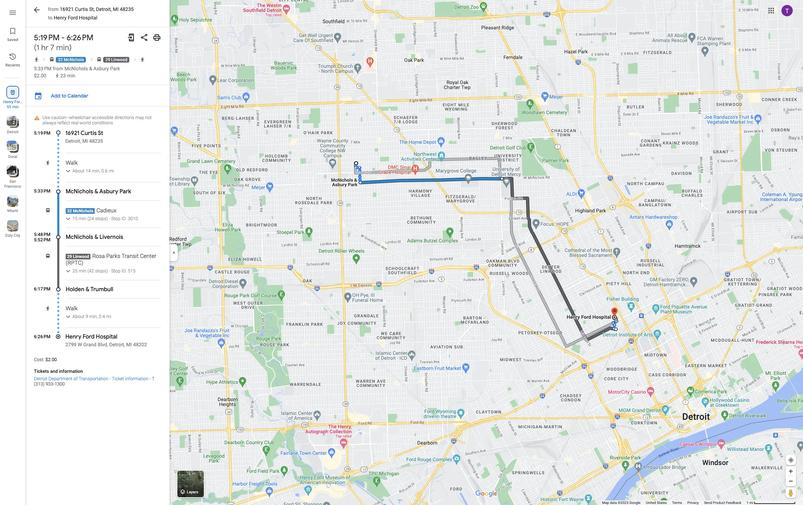 Task type: vqa. For each thing, say whether or not it's contained in the screenshot.
bottom PARK
yes



Task type: locate. For each thing, give the bounding box(es) containing it.
2 about from the top
[[73, 314, 85, 319]]

1 vertical spatial 6:26 pm
[[34, 334, 51, 339]]

4
[[13, 170, 15, 175]]

directions
[[115, 115, 134, 120]]

29 right bus icon
[[106, 57, 110, 62]]

park
[[110, 66, 120, 71], [120, 188, 131, 195]]

1 horizontal spatial ford
[[68, 15, 78, 21]]

1 right feedback on the bottom right of page
[[747, 501, 749, 505]]

1 horizontal spatial ,
[[99, 168, 100, 174]]

1 vertical spatial 48235
[[89, 138, 103, 144]]

55
[[7, 105, 11, 109]]

zoom in image
[[789, 469, 794, 474]]

walk image
[[34, 57, 39, 62]]

0 vertical spatial about
[[73, 168, 85, 174]]

walk image
[[140, 57, 145, 62], [45, 160, 51, 165], [45, 306, 51, 311]]

mcnichols up 15
[[73, 209, 93, 214]]

0 horizontal spatial information
[[59, 369, 83, 374]]

0 vertical spatial walk image
[[140, 57, 145, 62]]

detroit, down real-
[[65, 138, 81, 144]]

ford inside from 16921 curtis st, detroit, mi 48235 to henry ford hospital
[[68, 15, 78, 21]]

livernois
[[100, 234, 123, 241]]

bus image up 5:48 pm
[[45, 208, 51, 213]]

2 places element
[[8, 120, 15, 126], [8, 144, 15, 151]]

curtis down world
[[81, 130, 97, 137]]

( left hr
[[34, 43, 36, 53]]

holden
[[66, 286, 84, 293]]

1 vertical spatial bus image
[[45, 208, 51, 213]]

- left the ')' at the left of the page
[[61, 33, 65, 43]]

mcnichols down 32 mcnichols
[[65, 66, 88, 71]]

linwood up (rptc)
[[73, 254, 89, 259]]

· down rosa parks transit center (rptc)
[[109, 268, 110, 274]]

ford up grand
[[83, 333, 95, 341]]

to inside from 16921 curtis st, detroit, mi 48235 to henry ford hospital
[[48, 15, 52, 21]]

mi right the 0.4
[[106, 314, 111, 319]]

0 vertical spatial 1
[[36, 43, 39, 53]]

henry ford hospital
[[3, 100, 22, 109]]

$2.00 down walk image
[[34, 73, 46, 78]]

2 places element up doral in the left of the page
[[8, 144, 15, 151]]

1 vertical spatial curtis
[[81, 130, 97, 137]]

0 horizontal spatial 48235
[[89, 138, 103, 144]]

1 horizontal spatial to
[[62, 93, 66, 99]]

29 up (rptc)
[[67, 254, 72, 259]]

2 vertical spatial mi
[[126, 342, 132, 348]]

2 , then image from the left
[[133, 57, 138, 62]]

1 horizontal spatial 6:26 pm
[[67, 33, 93, 43]]

2 horizontal spatial ford
[[83, 333, 95, 341]]

0 vertical spatial detroit
[[7, 130, 19, 134]]

hospital for henry ford hospital
[[6, 105, 20, 109]]

2 5:33 pm from the top
[[34, 188, 51, 194]]

29 linwood
[[106, 57, 127, 62], [67, 254, 89, 259]]

1 vertical spatial hospital
[[6, 105, 20, 109]]

stops)
[[95, 216, 108, 221], [95, 268, 108, 274]]

0 vertical spatial (
[[34, 43, 36, 53]]

hospital down  at the top of page
[[6, 105, 20, 109]]

hospital down st, on the top left of page
[[79, 15, 97, 21]]

1 , then image from the left
[[89, 57, 94, 62]]

footer containing map data ©2023 google
[[603, 501, 747, 505]]

0 horizontal spatial 6:26 pm
[[34, 334, 51, 339]]

walk down holden
[[66, 305, 78, 312]]

linwood right bus icon
[[111, 57, 127, 62]]

515
[[128, 268, 136, 274]]

0 vertical spatial from
[[48, 6, 59, 12]]

0 vertical spatial curtis
[[75, 6, 88, 12]]

1 vertical spatial detroit,
[[65, 138, 81, 144]]

0 vertical spatial 48235
[[120, 6, 134, 12]]

about left 9
[[73, 314, 85, 319]]

from up walking image
[[53, 66, 63, 71]]

48235 right st, on the top left of page
[[120, 6, 134, 12]]

city
[[14, 233, 20, 238]]

0 horizontal spatial 32
[[58, 57, 63, 62]]

google
[[630, 501, 641, 505]]

2 · from the top
[[109, 268, 110, 274]]

2 5:19 pm from the top
[[34, 130, 51, 136]]

0 vertical spatial stops)
[[95, 216, 108, 221]]

0 horizontal spatial , then image
[[89, 57, 94, 62]]

stop down rosa parks transit center (rptc)
[[111, 268, 121, 274]]

not
[[145, 115, 152, 120]]

use
[[42, 115, 50, 120]]

henry up 5:19 pm - 6:26 pm ( 1 hr 7 min )
[[54, 15, 67, 21]]

( for mcnichols & livernois
[[87, 268, 89, 274]]

1 stop from the top
[[111, 216, 121, 221]]

( for mcnichols & asbury park
[[87, 216, 89, 221]]

detroit, inside henry ford hospital 2799 w grand blvd, detroit, mi 48202
[[109, 342, 125, 348]]

mi down world
[[82, 138, 88, 144]]

detroit
[[7, 130, 19, 134], [34, 376, 47, 382]]

asbury up cadieux
[[99, 188, 118, 195]]

min right 55
[[12, 105, 19, 109]]

walk
[[66, 159, 78, 166], [66, 305, 78, 312]]

united states button
[[646, 501, 667, 505]]

2 vertical spatial walk image
[[45, 306, 51, 311]]

29 linwood right bus icon
[[106, 57, 127, 62]]

2 vertical spatial (
[[87, 268, 89, 274]]

1300
[[55, 382, 65, 387]]

from up 5:19 pm - 6:26 pm ( 1 hr 7 min )
[[48, 6, 59, 12]]

2 vertical spatial ford
[[83, 333, 95, 341]]

1 · from the top
[[109, 216, 110, 221]]

grand
[[83, 342, 97, 348]]

1 vertical spatial about
[[73, 314, 85, 319]]

stop for asbury
[[111, 216, 121, 221]]

1 walk from the top
[[66, 159, 78, 166]]

walk up about 14 min , 0.6 mi
[[66, 159, 78, 166]]

0 vertical spatial information
[[59, 369, 83, 374]]

0 vertical spatial asbury
[[94, 66, 109, 71]]

0 horizontal spatial 29
[[67, 254, 72, 259]]

, left the 0.4
[[97, 314, 98, 319]]

1 vertical spatial walk
[[66, 305, 78, 312]]

1 vertical spatial henry
[[3, 100, 13, 104]]

stop down cadieux
[[111, 216, 121, 221]]

0 vertical spatial 6:26 pm
[[67, 33, 93, 43]]

show your location image
[[789, 457, 795, 464]]

, then image
[[89, 57, 94, 62], [133, 57, 138, 62]]

1 horizontal spatial , then image
[[133, 57, 138, 62]]

united states
[[646, 501, 667, 505]]

main content containing 5:19 pm
[[25, 0, 170, 505]]

· down cadieux
[[109, 216, 110, 221]]

id: left 3010
[[122, 216, 127, 221]]

1 stops) from the top
[[95, 216, 108, 221]]

1 2 from the top
[[13, 120, 15, 125]]

calendar
[[67, 93, 88, 99]]

, for 9 min
[[97, 314, 98, 319]]

bus image down 5:52 pm on the left top of the page
[[45, 254, 51, 259]]

mcnichols down the ')' at the left of the page
[[64, 57, 84, 62]]

park inside 5:33 pm from mcnichols & asbury park $2.00
[[110, 66, 120, 71]]

0 horizontal spatial ford
[[14, 100, 22, 104]]

16921 left st, on the top left of page
[[60, 6, 74, 12]]

0 vertical spatial $2.00
[[34, 73, 46, 78]]

privacy
[[688, 501, 699, 505]]

bus image right , then icon
[[49, 57, 54, 62]]

add to calendar button
[[47, 89, 92, 102]]

2 2 from the top
[[13, 145, 15, 150]]

29 linwood for bus image related to mcnichols & livernois
[[67, 254, 89, 259]]

6:26 pm up 32 mcnichols
[[67, 33, 93, 43]]

5:19 pm up , then icon
[[34, 33, 60, 43]]

recents button
[[0, 50, 25, 69]]

ford up 5:19 pm - 6:26 pm ( 1 hr 7 min )
[[68, 15, 78, 21]]

1 horizontal spatial 32
[[67, 209, 72, 214]]

ford inside henry ford hospital 2799 w grand blvd, detroit, mi 48202
[[83, 333, 95, 341]]

$2.00 up and
[[45, 357, 57, 362]]

)
[[69, 43, 72, 53]]

2 walk from the top
[[66, 305, 78, 312]]

information right ticket in the bottom of the page
[[125, 376, 149, 382]]

1 vertical spatial ·
[[109, 268, 110, 274]]

from inside 5:33 pm from mcnichols & asbury park $2.00
[[53, 66, 63, 71]]

ford inside henry ford hospital
[[14, 100, 22, 104]]

1 vertical spatial ford
[[14, 100, 22, 104]]

recents
[[5, 63, 20, 68]]

1 horizontal spatial mi
[[113, 6, 119, 12]]

1 5:33 pm from the top
[[34, 66, 52, 71]]

1 vertical spatial mi
[[82, 138, 88, 144]]

0 vertical spatial to
[[48, 15, 52, 21]]

feedback
[[727, 501, 742, 505]]

1 left hr
[[36, 43, 39, 53]]

0 horizontal spatial 29 linwood
[[67, 254, 89, 259]]

stop for livernois
[[111, 268, 121, 274]]

- left ticket in the bottom of the page
[[110, 376, 111, 382]]

3010
[[128, 216, 138, 221]]

, for 14 min
[[99, 168, 100, 174]]


[[10, 88, 16, 96]]

1 vertical spatial (
[[87, 216, 89, 221]]

1 vertical spatial from
[[53, 66, 63, 71]]

( inside 5:19 pm - 6:26 pm ( 1 hr 7 min )
[[34, 43, 36, 53]]

about left 14 at the left top
[[73, 168, 85, 174]]

bus image
[[49, 57, 54, 62], [45, 208, 51, 213], [45, 254, 51, 259]]

32
[[58, 57, 63, 62], [67, 209, 72, 214]]

ford for henry ford hospital
[[14, 100, 22, 104]]

2 up doral in the left of the page
[[13, 145, 15, 150]]

detroit down tickets
[[34, 376, 47, 382]]

san francisco
[[4, 179, 21, 189]]

0 vertical spatial walk
[[66, 159, 78, 166]]

·
[[109, 216, 110, 221], [109, 268, 110, 274]]

min right 9
[[89, 314, 97, 319]]

29 linwood for bus icon
[[106, 57, 127, 62]]

curtis left st, on the top left of page
[[75, 6, 88, 12]]

6:26 pm up cost:
[[34, 334, 51, 339]]

stops) right 42
[[95, 268, 108, 274]]

data
[[610, 501, 617, 505]]

ford up 55 min
[[14, 100, 22, 104]]

2 places element down 55 min
[[8, 120, 15, 126]]

5:33 pm inside 5:33 pm from mcnichols & asbury park $2.00
[[34, 66, 52, 71]]

linwood
[[111, 57, 127, 62], [73, 254, 89, 259]]

29
[[106, 57, 110, 62], [67, 254, 72, 259]]

1 vertical spatial walk image
[[45, 160, 51, 165]]

5:33 pm down , then icon
[[34, 66, 52, 71]]

( down the 32 mcnichols cadieux at the left of page
[[87, 216, 89, 221]]

29 linwood up (rptc)
[[67, 254, 89, 259]]

detroit, right blvd,
[[109, 342, 125, 348]]

0 vertical spatial 2 places element
[[8, 120, 15, 126]]

1 vertical spatial 5:19 pm
[[34, 130, 51, 136]]

15
[[73, 216, 78, 221]]

detroit, right st, on the top left of page
[[96, 6, 112, 12]]

min
[[56, 43, 69, 53], [67, 73, 75, 78], [12, 105, 19, 109], [92, 168, 99, 174], [79, 216, 86, 221], [79, 268, 86, 274], [89, 314, 97, 319]]

0.4
[[99, 314, 105, 319]]

2 vertical spatial henry
[[65, 333, 81, 341]]

16921 down real-
[[65, 130, 79, 137]]

detroit department of transportation - ticket information
[[34, 376, 149, 382]]

hospital
[[79, 15, 97, 21], [6, 105, 20, 109], [96, 333, 117, 341]]

2 stop from the top
[[111, 268, 121, 274]]

henry up 55
[[3, 100, 13, 104]]

detroit, inside 16921 curtis st detroit, mi 48235
[[65, 138, 81, 144]]

1 vertical spatial to
[[62, 93, 66, 99]]

1 inside the 1 (313) 933-1300
[[152, 376, 155, 382]]

mi right feedback on the bottom right of page
[[750, 501, 754, 505]]

5:33 pm from mcnichols & asbury park $2.00
[[34, 66, 120, 78]]

about for about 9 min , 0.4 mi
[[73, 314, 85, 319]]

1 id: from the top
[[122, 216, 127, 221]]

1 vertical spatial detroit
[[34, 376, 47, 382]]

6:26 pm inside 5:19 pm - 6:26 pm ( 1 hr 7 min )
[[67, 33, 93, 43]]

hospital inside henry ford hospital 2799 w grand blvd, detroit, mi 48202
[[96, 333, 117, 341]]

mi left 48202
[[126, 342, 132, 348]]

2 vertical spatial detroit,
[[109, 342, 125, 348]]

2 down 55 min
[[13, 120, 15, 125]]

48235 inside 16921 curtis st detroit, mi 48235
[[89, 138, 103, 144]]

0 vertical spatial 16921
[[60, 6, 74, 12]]

detroit up doral in the left of the page
[[7, 130, 19, 134]]

asbury inside 5:33 pm from mcnichols & asbury park $2.00
[[94, 66, 109, 71]]

0 vertical spatial ,
[[99, 168, 100, 174]]

1 vertical spatial id:
[[122, 268, 127, 274]]

min right 14 at the left top
[[92, 168, 99, 174]]

(
[[34, 43, 36, 53], [87, 216, 89, 221], [87, 268, 89, 274]]

1 vertical spatial 2
[[13, 145, 15, 150]]

0 vertical spatial stop
[[111, 216, 121, 221]]

5:33 pm right francisco
[[34, 188, 51, 194]]

$2.00
[[34, 73, 46, 78], [45, 357, 57, 362]]

to up 5:19 pm - 6:26 pm ( 1 hr 7 min )
[[48, 15, 52, 21]]

1 vertical spatial 16921
[[65, 130, 79, 137]]

hr
[[41, 43, 49, 53]]

2 places element for detroit
[[8, 120, 15, 126]]

asbury down bus icon
[[94, 66, 109, 71]]

henry for henry ford hospital
[[3, 100, 13, 104]]

, left 0.6
[[99, 168, 100, 174]]

mi right st, on the top left of page
[[113, 6, 119, 12]]

stops) down cadieux
[[95, 216, 108, 221]]

1 horizontal spatial 48235
[[120, 6, 134, 12]]

1 vertical spatial stop
[[111, 268, 121, 274]]

5:19 pm inside 5:19 pm - 6:26 pm ( 1 hr 7 min )
[[34, 33, 60, 43]]

1 5:19 pm from the top
[[34, 33, 60, 43]]

&
[[89, 66, 92, 71], [95, 188, 98, 195], [95, 234, 98, 241], [86, 286, 89, 293]]

henry up the 2799
[[65, 333, 81, 341]]

2 2 places element from the top
[[8, 144, 15, 151]]

google maps element
[[0, 0, 804, 505]]

detroit inside "" list
[[7, 130, 19, 134]]

detroit inside region
[[34, 376, 47, 382]]

48235 down st
[[89, 138, 103, 144]]

doral
[[8, 155, 17, 159]]

-
[[61, 33, 65, 43], [110, 376, 111, 382], [149, 376, 152, 382]]

0 horizontal spatial to
[[48, 15, 52, 21]]

2 horizontal spatial mi
[[126, 342, 132, 348]]

0 vertical spatial 5:33 pm
[[34, 66, 52, 71]]

( right 25
[[87, 268, 89, 274]]

1 vertical spatial stops)
[[95, 268, 108, 274]]

st,
[[89, 6, 95, 12]]

5:19 pm down "always" on the left of the page
[[34, 130, 51, 136]]

1 inside 5:19 pm - 6:26 pm ( 1 hr 7 min )
[[36, 43, 39, 53]]

32 down "mcnichols & asbury park"
[[67, 209, 72, 214]]

- inside 5:19 pm - 6:26 pm ( 1 hr 7 min )
[[61, 33, 65, 43]]

henry inside henry ford hospital
[[3, 100, 13, 104]]

2
[[13, 120, 15, 125], [13, 145, 15, 150]]

footer
[[603, 501, 747, 505]]

0 horizontal spatial mi
[[82, 138, 88, 144]]

1 vertical spatial 1
[[152, 376, 155, 382]]

stop
[[111, 216, 121, 221], [111, 268, 121, 274]]

mi inside 16921 curtis st detroit, mi 48235
[[82, 138, 88, 144]]

1 2 places element from the top
[[8, 120, 15, 126]]

0 vertical spatial detroit,
[[96, 6, 112, 12]]

1 right ticket information link
[[152, 376, 155, 382]]

1 horizontal spatial 1
[[152, 376, 155, 382]]

detroit for detroit
[[7, 130, 19, 134]]

department
[[49, 376, 72, 382]]

1 vertical spatial ,
[[97, 314, 98, 319]]

5:19 pm
[[34, 33, 60, 43], [34, 130, 51, 136]]

0 horizontal spatial 1
[[36, 43, 39, 53]]

francisco
[[4, 184, 21, 189]]

32 up 23
[[58, 57, 63, 62]]

detroit,
[[96, 6, 112, 12], [65, 138, 81, 144], [109, 342, 125, 348]]

29 for bus icon
[[106, 57, 110, 62]]

send product feedback
[[705, 501, 742, 505]]

2 places element for doral
[[8, 144, 15, 151]]

0 horizontal spatial ,
[[97, 314, 98, 319]]

1 about from the top
[[73, 168, 85, 174]]

to right add
[[62, 93, 66, 99]]

0 vertical spatial ford
[[68, 15, 78, 21]]

· for livernois
[[109, 268, 110, 274]]

1 horizontal spatial 29
[[106, 57, 110, 62]]

bus image for mcnichols & asbury park
[[45, 208, 51, 213]]

32 mcnichols cadieux
[[67, 207, 116, 214]]

,
[[99, 168, 100, 174], [97, 314, 98, 319]]

asbury
[[94, 66, 109, 71], [99, 188, 118, 195]]

mi right 0.6
[[109, 168, 114, 174]]

mcnichols
[[64, 57, 84, 62], [65, 66, 88, 71], [66, 188, 93, 195], [73, 209, 93, 214], [66, 234, 93, 241]]

to
[[48, 15, 52, 21], [62, 93, 66, 99]]

0 vertical spatial mi
[[113, 6, 119, 12]]

hospital up blvd,
[[96, 333, 117, 341]]

conditions
[[92, 120, 113, 126]]

privacy button
[[688, 501, 699, 505]]

1 vertical spatial 5:33 pm
[[34, 188, 51, 194]]

2 horizontal spatial 1
[[747, 501, 749, 505]]

id: left 515 at the left of the page
[[122, 268, 127, 274]]

1 vertical spatial information
[[125, 376, 149, 382]]

48235 inside from 16921 curtis st, detroit, mi 48235 to henry ford hospital
[[120, 6, 134, 12]]

main content
[[25, 0, 170, 505]]

2 vertical spatial 1
[[747, 501, 749, 505]]

1
[[36, 43, 39, 53], [152, 376, 155, 382], [747, 501, 749, 505]]

2 id: from the top
[[122, 268, 127, 274]]

0 vertical spatial 29 linwood
[[106, 57, 127, 62]]

- right ticket in the bottom of the page
[[149, 376, 152, 382]]

2 vertical spatial bus image
[[45, 254, 51, 259]]

1 horizontal spatial linwood
[[111, 57, 127, 62]]

henry inside henry ford hospital 2799 w grand blvd, detroit, mi 48202
[[65, 333, 81, 341]]

walk for about 9 min , 0.4 mi
[[66, 305, 78, 312]]

2 stops) from the top
[[95, 268, 108, 274]]

0 vertical spatial 32
[[58, 57, 63, 62]]

32 inside the 32 mcnichols cadieux
[[67, 209, 72, 214]]

saved button
[[0, 24, 25, 44]]

1 vertical spatial 29 linwood
[[67, 254, 89, 259]]

hospital inside henry ford hospital
[[6, 105, 20, 109]]

0.6
[[101, 168, 108, 174]]

walking image
[[55, 73, 60, 78]]

0 vertical spatial mi
[[109, 168, 114, 174]]

14
[[86, 168, 91, 174]]

0 vertical spatial 29
[[106, 57, 110, 62]]

0 vertical spatial id:
[[122, 216, 127, 221]]

zoom out image
[[789, 479, 794, 484]]

min right 7 at left top
[[56, 43, 69, 53]]

mi
[[113, 6, 119, 12], [82, 138, 88, 144], [126, 342, 132, 348]]

2799
[[65, 342, 77, 348]]

map
[[603, 501, 610, 505]]

0 vertical spatial park
[[110, 66, 120, 71]]

terms
[[673, 501, 683, 505]]

information up detroit department of transportation link
[[59, 369, 83, 374]]

cadieux
[[97, 207, 116, 214]]

0 horizontal spatial detroit
[[7, 130, 19, 134]]



Task type: describe. For each thing, give the bounding box(es) containing it.
 list
[[0, 0, 25, 505]]

4 places element
[[8, 169, 15, 175]]

product
[[713, 501, 726, 505]]

29 for bus image related to mcnichols & livernois
[[67, 254, 72, 259]]

real-
[[71, 120, 80, 126]]

16921 inside from 16921 curtis st, detroit, mi 48235 to henry ford hospital
[[60, 6, 74, 12]]

send product feedback button
[[705, 501, 742, 505]]

to inside button
[[62, 93, 66, 99]]

rosa parks transit center (rptc)
[[66, 253, 156, 266]]

32 for 32 mcnichols cadieux
[[67, 209, 72, 214]]

min right 15
[[79, 216, 86, 221]]

· for asbury
[[109, 216, 110, 221]]

henry for henry ford hospital 2799 w grand blvd, detroit, mi 48202
[[65, 333, 81, 341]]

$2.00 inside 5:33 pm from mcnichols & asbury park $2.00
[[34, 73, 46, 78]]

min right 25
[[79, 268, 86, 274]]

stops) for livernois
[[95, 268, 108, 274]]

mcnichols down 15
[[66, 234, 93, 241]]

about 14 min , 0.6 mi
[[73, 168, 114, 174]]

25
[[73, 268, 78, 274]]

henry ford hospital 2799 w grand blvd, detroit, mi 48202
[[65, 333, 147, 348]]

stops) for asbury
[[95, 216, 108, 221]]

world
[[80, 120, 91, 126]]

1 horizontal spatial -
[[110, 376, 111, 382]]

terms button
[[673, 501, 683, 505]]

2 for doral
[[13, 145, 15, 150]]

warning tooltip
[[34, 116, 40, 121]]

ticket
[[112, 376, 124, 382]]

parks
[[106, 253, 120, 260]]

detroit department of transportation link
[[34, 376, 108, 382]]

transportation
[[79, 376, 108, 382]]

from 16921 curtis st, detroit, mi 48235 to henry ford hospital
[[48, 6, 134, 21]]

detroit, inside from 16921 curtis st, detroit, mi 48235 to henry ford hospital
[[96, 6, 112, 12]]

hospital for henry ford hospital 2799 w grand blvd, detroit, mi 48202
[[96, 333, 117, 341]]

holden & trumbull
[[66, 286, 113, 293]]

about for about 14 min , 0.6 mi
[[73, 168, 85, 174]]

ford for henry ford hospital 2799 w grand blvd, detroit, mi 48202
[[83, 333, 95, 341]]

0 vertical spatial bus image
[[49, 57, 54, 62]]

miami button
[[0, 193, 25, 215]]

& for asbury
[[95, 188, 98, 195]]

of
[[74, 376, 78, 382]]

always
[[42, 120, 56, 126]]

min inside 5:19 pm - 6:26 pm ( 1 hr 7 min )
[[56, 43, 69, 53]]

mcnichols inside the 32 mcnichols cadieux
[[73, 209, 93, 214]]

use caution–wheelchair-accessible directions may not always reflect real-world conditions
[[42, 115, 152, 126]]

5:48 pm
[[34, 232, 51, 237]]

walk image for about 14 min , 0.6 mi
[[45, 160, 51, 165]]

, then image
[[42, 57, 47, 62]]

1 horizontal spatial information
[[125, 376, 149, 382]]

google account: tyler black  
(blacklashes1000@gmail.com) image
[[782, 5, 793, 16]]

0 vertical spatial linwood
[[111, 57, 127, 62]]

id: for asbury
[[122, 216, 127, 221]]

(313)
[[34, 382, 45, 387]]

1 vertical spatial park
[[120, 188, 131, 195]]

united
[[646, 501, 657, 505]]

mcnichols & livernois
[[66, 234, 123, 241]]

2 vertical spatial mi
[[750, 501, 754, 505]]

& inside 5:33 pm from mcnichols & asbury park $2.00
[[89, 66, 92, 71]]

5:33 pm for 5:33 pm
[[34, 188, 51, 194]]

55 min
[[7, 105, 19, 109]]

curtis inside from 16921 curtis st, detroit, mi 48235 to henry ford hospital
[[75, 6, 88, 12]]

cost:
[[34, 357, 44, 362]]

hospital inside from 16921 curtis st, detroit, mi 48235 to henry ford hospital
[[79, 15, 97, 21]]

daly city button
[[0, 217, 25, 239]]

menu image
[[8, 8, 17, 17]]

mi for 0.4 mi
[[106, 314, 111, 319]]

may
[[135, 115, 144, 120]]

add to calendar
[[51, 93, 88, 99]]

1 vertical spatial asbury
[[99, 188, 118, 195]]

tickets and information
[[34, 369, 83, 374]]

23
[[60, 73, 66, 78]]

send
[[705, 501, 713, 505]]

5:19 pm for 5:19 pm - 6:26 pm ( 1 hr 7 min )
[[34, 33, 60, 43]]

32 mcnichols
[[58, 57, 84, 62]]

trumbull
[[90, 286, 113, 293]]

reflect
[[57, 120, 70, 126]]

and
[[50, 369, 58, 374]]

id: for livernois
[[122, 268, 127, 274]]

from inside from 16921 curtis st, detroit, mi 48235 to henry ford hospital
[[48, 6, 59, 12]]

24
[[89, 216, 94, 221]]

16921 curtis st detroit, mi 48235
[[65, 130, 103, 144]]

add
[[51, 93, 60, 99]]

daly
[[5, 233, 13, 238]]

miami
[[7, 209, 18, 213]]

16921 inside 16921 curtis st detroit, mi 48235
[[65, 130, 79, 137]]

henry inside from 16921 curtis st, detroit, mi 48235 to henry ford hospital
[[54, 15, 67, 21]]

6:17 pm
[[34, 286, 51, 292]]

accessible
[[92, 115, 113, 120]]

2 horizontal spatial -
[[149, 376, 152, 382]]

curtis inside 16921 curtis st detroit, mi 48235
[[81, 130, 97, 137]]

5:19 pm for 5:19 pm
[[34, 130, 51, 136]]

mi inside from 16921 curtis st, detroit, mi 48235 to henry ford hospital
[[113, 6, 119, 12]]

bus image
[[97, 57, 102, 62]]

detroit for detroit department of transportation - ticket information
[[34, 376, 47, 382]]

5:33 pm for 5:33 pm from mcnichols & asbury park $2.00
[[34, 66, 52, 71]]

mcnichols & asbury park
[[66, 188, 131, 195]]

9
[[86, 314, 88, 319]]

show street view coverage image
[[786, 488, 797, 498]]

mcnichols inside 5:33 pm from mcnichols & asbury park $2.00
[[65, 66, 88, 71]]

2 for detroit
[[13, 120, 15, 125]]

32 for 32 mcnichols
[[58, 57, 63, 62]]

tickets
[[34, 369, 49, 374]]

1 vertical spatial linwood
[[73, 254, 89, 259]]

bus image for mcnichols & livernois
[[45, 254, 51, 259]]

1 vertical spatial $2.00
[[45, 357, 57, 362]]

5:52 pm
[[34, 237, 51, 243]]

saved
[[7, 37, 18, 42]]

25 min ( 42 stops) · stop id: 515
[[73, 268, 136, 274]]

walk for about 14 min , 0.6 mi
[[66, 159, 78, 166]]

min inside "" list
[[12, 105, 19, 109]]

about 9 min , 0.4 mi
[[73, 314, 111, 319]]

48202
[[133, 342, 147, 348]]

footer inside google maps element
[[603, 501, 747, 505]]

center
[[140, 253, 156, 260]]

mi for 0.6 mi
[[109, 168, 114, 174]]

directions from 16921 curtis st, detroit, mi 48235 to henry ford hospital region
[[25, 27, 170, 505]]

1 for 1 mi
[[747, 501, 749, 505]]

mcnichols down 14 at the left top
[[66, 188, 93, 195]]

mi inside henry ford hospital 2799 w grand blvd, detroit, mi 48202
[[126, 342, 132, 348]]

& for trumbull
[[86, 286, 89, 293]]

& for livernois
[[95, 234, 98, 241]]

7
[[50, 43, 54, 53]]

1 mi button
[[747, 501, 796, 505]]

states
[[657, 501, 667, 505]]

23 min
[[60, 73, 75, 78]]

1 mi
[[747, 501, 754, 505]]

rosa
[[92, 253, 105, 260]]

map data ©2023 google
[[603, 501, 641, 505]]

w
[[78, 342, 82, 348]]

san
[[9, 179, 16, 184]]

1 for 1 (313) 933-1300
[[152, 376, 155, 382]]

ticket information link
[[112, 376, 149, 382]]

collapse side panel image
[[170, 249, 178, 257]]

933-
[[46, 382, 55, 387]]

walk image for about 9 min , 0.4 mi
[[45, 306, 51, 311]]

42
[[89, 268, 94, 274]]

©2023
[[618, 501, 629, 505]]

min right 23
[[67, 73, 75, 78]]



